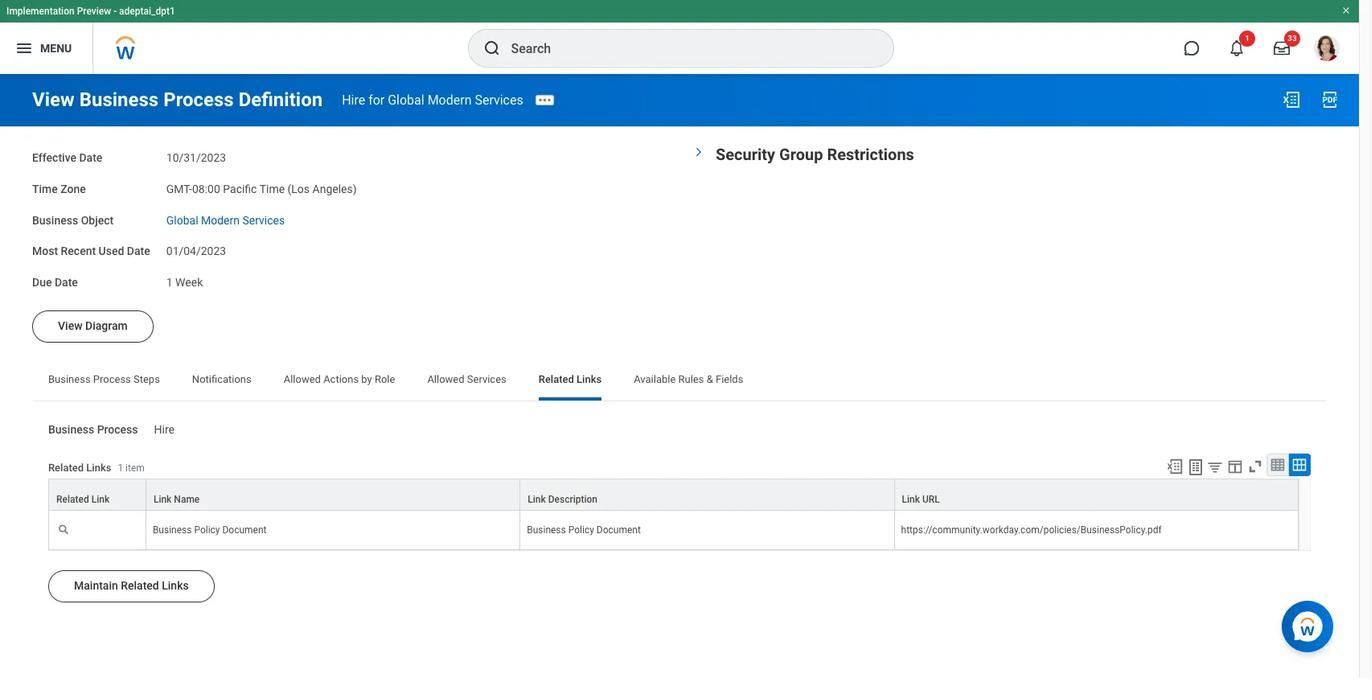 Task type: locate. For each thing, give the bounding box(es) containing it.
0 horizontal spatial allowed
[[284, 373, 321, 385]]

view business process definition main content
[[0, 74, 1359, 660]]

links left the available
[[577, 373, 602, 385]]

0 horizontal spatial business policy document
[[153, 524, 267, 535]]

hire for hire for global modern services
[[342, 92, 365, 107]]

time left zone
[[32, 182, 58, 195]]

gmt-
[[166, 182, 192, 195]]

policy
[[194, 524, 220, 535], [568, 524, 594, 535]]

global modern services link
[[166, 210, 285, 226]]

1 inside button
[[1245, 34, 1250, 43]]

tab list inside view business process definition main content
[[32, 362, 1327, 400]]

1 horizontal spatial document
[[597, 524, 641, 535]]

menu button
[[0, 23, 93, 74]]

view for view business process definition
[[32, 88, 75, 111]]

related
[[539, 373, 574, 385], [48, 462, 84, 474], [56, 494, 89, 505], [121, 579, 159, 592]]

0 horizontal spatial global
[[166, 214, 198, 226]]

modern down 08:00
[[201, 214, 240, 226]]

by
[[361, 373, 372, 385]]

1 vertical spatial process
[[93, 373, 131, 385]]

available
[[634, 373, 676, 385]]

row containing business policy document
[[48, 510, 1299, 550]]

1 right notifications large icon
[[1245, 34, 1250, 43]]

0 horizontal spatial policy
[[194, 524, 220, 535]]

date right used
[[127, 245, 150, 258]]

tab list containing business process steps
[[32, 362, 1327, 400]]

0 vertical spatial 1
[[1245, 34, 1250, 43]]

2 link from the left
[[154, 494, 172, 505]]

process up the effective date element at top
[[163, 88, 234, 111]]

link for link url
[[902, 494, 920, 505]]

0 horizontal spatial export to excel image
[[1166, 457, 1184, 475]]

1
[[1245, 34, 1250, 43], [166, 276, 173, 289], [118, 462, 123, 474]]

related link button
[[49, 479, 146, 510]]

0 horizontal spatial modern
[[201, 214, 240, 226]]

view left diagram
[[58, 319, 82, 332]]

date up zone
[[79, 151, 102, 164]]

link inside "popup button"
[[528, 494, 546, 505]]

actions
[[323, 373, 359, 385]]

security group restrictions button
[[716, 145, 915, 164]]

allowed actions by role
[[284, 373, 395, 385]]

hire for hire element
[[154, 423, 175, 436]]

08:00
[[192, 182, 220, 195]]

most recent used date
[[32, 245, 150, 258]]

fullscreen image
[[1247, 457, 1264, 475]]

1 horizontal spatial hire
[[342, 92, 365, 107]]

1 horizontal spatial policy
[[568, 524, 594, 535]]

2 vertical spatial process
[[97, 423, 138, 436]]

inbox large image
[[1274, 40, 1290, 56]]

33
[[1288, 34, 1297, 43]]

3 link from the left
[[528, 494, 546, 505]]

0 vertical spatial date
[[79, 151, 102, 164]]

related inside tab list
[[539, 373, 574, 385]]

services
[[475, 92, 523, 107], [242, 214, 285, 226], [467, 373, 507, 385]]

2 vertical spatial date
[[55, 276, 78, 289]]

2 row from the top
[[48, 510, 1299, 550]]

links up related link popup button
[[86, 462, 111, 474]]

used
[[99, 245, 124, 258]]

link description
[[528, 494, 598, 505]]

modern
[[428, 92, 472, 107], [201, 214, 240, 226]]

1 vertical spatial date
[[127, 245, 150, 258]]

1 horizontal spatial time
[[260, 182, 285, 195]]

related links 1 item
[[48, 462, 145, 474]]

allowed left actions
[[284, 373, 321, 385]]

1 horizontal spatial links
[[162, 579, 189, 592]]

link down related links 1 item
[[91, 494, 110, 505]]

1 week element
[[166, 273, 203, 289]]

date right due
[[55, 276, 78, 289]]

date
[[79, 151, 102, 164], [127, 245, 150, 258], [55, 276, 78, 289]]

maintain
[[74, 579, 118, 592]]

business down link description
[[527, 524, 566, 535]]

process inside tab list
[[93, 373, 131, 385]]

business policy document
[[153, 524, 267, 535], [527, 524, 641, 535]]

business up business process
[[48, 373, 91, 385]]

0 vertical spatial export to excel image
[[1282, 90, 1301, 109]]

1 week
[[166, 276, 203, 289]]

available rules & fields
[[634, 373, 744, 385]]

row
[[48, 478, 1299, 510], [48, 510, 1299, 550]]

1 horizontal spatial allowed
[[427, 373, 465, 385]]

effective
[[32, 151, 76, 164]]

time left the (los on the left top
[[260, 182, 285, 195]]

2 allowed from the left
[[427, 373, 465, 385]]

2 horizontal spatial date
[[127, 245, 150, 258]]

time
[[32, 182, 58, 195], [260, 182, 285, 195]]

link
[[91, 494, 110, 505], [154, 494, 172, 505], [528, 494, 546, 505], [902, 494, 920, 505]]

description
[[548, 494, 598, 505]]

business down time zone in the top left of the page
[[32, 214, 78, 226]]

business process steps
[[48, 373, 160, 385]]

allowed services
[[427, 373, 507, 385]]

0 vertical spatial hire
[[342, 92, 365, 107]]

0 horizontal spatial document
[[222, 524, 267, 535]]

hire left for
[[342, 92, 365, 107]]

view down menu
[[32, 88, 75, 111]]

effective date element
[[166, 142, 226, 166]]

global
[[388, 92, 424, 107], [166, 214, 198, 226]]

tab list
[[32, 362, 1327, 400]]

link for link name
[[154, 494, 172, 505]]

link inside popup button
[[154, 494, 172, 505]]

notifications large image
[[1229, 40, 1245, 56]]

date for effective date
[[79, 151, 102, 164]]

1 vertical spatial global
[[166, 214, 198, 226]]

2 horizontal spatial 1
[[1245, 34, 1250, 43]]

links right maintain at the left of page
[[162, 579, 189, 592]]

table image
[[1270, 456, 1286, 473]]

allowed
[[284, 373, 321, 385], [427, 373, 465, 385]]

implementation preview -   adeptai_dpt1
[[6, 6, 175, 17]]

link left url
[[902, 494, 920, 505]]

2 policy from the left
[[568, 524, 594, 535]]

process up item
[[97, 423, 138, 436]]

01/04/2023
[[166, 245, 226, 258]]

1 horizontal spatial business policy document
[[527, 524, 641, 535]]

0 horizontal spatial time
[[32, 182, 58, 195]]

global up most recent used date element
[[166, 214, 198, 226]]

menu
[[40, 42, 72, 54]]

export to excel image for view business process definition
[[1282, 90, 1301, 109]]

related links
[[539, 373, 602, 385]]

notifications
[[192, 373, 252, 385]]

0 horizontal spatial hire
[[154, 423, 175, 436]]

toolbar
[[1159, 453, 1311, 478]]

1 horizontal spatial 1
[[166, 276, 173, 289]]

view
[[32, 88, 75, 111], [58, 319, 82, 332]]

1 left item
[[118, 462, 123, 474]]

recent
[[61, 245, 96, 258]]

hire for global modern services
[[342, 92, 523, 107]]

view diagram button
[[32, 310, 153, 342]]

0 horizontal spatial date
[[55, 276, 78, 289]]

1 horizontal spatial export to excel image
[[1282, 90, 1301, 109]]

profile logan mcneil image
[[1314, 35, 1340, 64]]

https://community.workday.com/policies/businesspolicy.pdf
[[901, 524, 1162, 535]]

view inside button
[[58, 319, 82, 332]]

justify image
[[14, 39, 34, 58]]

process for business process
[[97, 423, 138, 436]]

2 vertical spatial 1
[[118, 462, 123, 474]]

policy down description
[[568, 524, 594, 535]]

hire for global modern services link
[[342, 92, 523, 107]]

export to excel image
[[1282, 90, 1301, 109], [1166, 457, 1184, 475]]

global right for
[[388, 92, 424, 107]]

1 vertical spatial export to excel image
[[1166, 457, 1184, 475]]

1 row from the top
[[48, 478, 1299, 510]]

business
[[79, 88, 159, 111], [32, 214, 78, 226], [48, 373, 91, 385], [48, 423, 94, 436], [153, 524, 192, 535], [527, 524, 566, 535]]

link left name
[[154, 494, 172, 505]]

4 link from the left
[[902, 494, 920, 505]]

most
[[32, 245, 58, 258]]

-
[[114, 6, 117, 17]]

1 left week at left top
[[166, 276, 173, 289]]

hire down steps
[[154, 423, 175, 436]]

1 horizontal spatial date
[[79, 151, 102, 164]]

object
[[81, 214, 114, 226]]

1 vertical spatial 1
[[166, 276, 173, 289]]

export to excel image left view printable version (pdf) icon
[[1282, 90, 1301, 109]]

related link
[[56, 494, 110, 505]]

export to excel image left export to worksheets image
[[1166, 457, 1184, 475]]

2 vertical spatial services
[[467, 373, 507, 385]]

1 allowed from the left
[[284, 373, 321, 385]]

fields
[[716, 373, 744, 385]]

gmt-08:00 pacific time (los angeles)
[[166, 182, 357, 195]]

0 vertical spatial links
[[577, 373, 602, 385]]

hire
[[342, 92, 365, 107], [154, 423, 175, 436]]

link name button
[[146, 479, 520, 510]]

business policy document down name
[[153, 524, 267, 535]]

business object
[[32, 214, 114, 226]]

allowed right role
[[427, 373, 465, 385]]

process left steps
[[93, 373, 131, 385]]

policy down name
[[194, 524, 220, 535]]

2 vertical spatial links
[[162, 579, 189, 592]]

1 vertical spatial links
[[86, 462, 111, 474]]

0 vertical spatial view
[[32, 88, 75, 111]]

2 horizontal spatial links
[[577, 373, 602, 385]]

modern right for
[[428, 92, 472, 107]]

process
[[163, 88, 234, 111], [93, 373, 131, 385], [97, 423, 138, 436]]

1 horizontal spatial modern
[[428, 92, 472, 107]]

1 vertical spatial hire
[[154, 423, 175, 436]]

view diagram
[[58, 319, 128, 332]]

Search Workday  search field
[[511, 31, 860, 66]]

links
[[577, 373, 602, 385], [86, 462, 111, 474], [162, 579, 189, 592]]

link left description
[[528, 494, 546, 505]]

close environment banner image
[[1342, 6, 1351, 15]]

(los
[[288, 182, 310, 195]]

document
[[222, 524, 267, 535], [597, 524, 641, 535]]

item
[[126, 462, 145, 474]]

select to filter grid data image
[[1207, 458, 1224, 475]]

0 horizontal spatial 1
[[118, 462, 123, 474]]

restrictions
[[827, 145, 915, 164]]

due date
[[32, 276, 78, 289]]

related inside related link popup button
[[56, 494, 89, 505]]

0 horizontal spatial links
[[86, 462, 111, 474]]

1 vertical spatial view
[[58, 319, 82, 332]]

allowed for allowed services
[[427, 373, 465, 385]]

business policy document down description
[[527, 524, 641, 535]]

0 vertical spatial global
[[388, 92, 424, 107]]



Task type: describe. For each thing, give the bounding box(es) containing it.
view for view diagram
[[58, 319, 82, 332]]

effective date
[[32, 151, 102, 164]]

link for link description
[[528, 494, 546, 505]]

expand table image
[[1292, 456, 1308, 473]]

adeptai_dpt1
[[119, 6, 175, 17]]

security group restrictions
[[716, 145, 915, 164]]

1 for 1 week
[[166, 276, 173, 289]]

maintain related links
[[74, 579, 189, 592]]

business up effective date
[[79, 88, 159, 111]]

2 time from the left
[[260, 182, 285, 195]]

&
[[707, 373, 713, 385]]

link url
[[902, 494, 940, 505]]

implementation
[[6, 6, 75, 17]]

rules
[[679, 373, 704, 385]]

maintain related links button
[[48, 570, 215, 602]]

preview
[[77, 6, 111, 17]]

hire element
[[154, 420, 175, 436]]

33 button
[[1264, 31, 1301, 66]]

1 time from the left
[[32, 182, 58, 195]]

1 vertical spatial services
[[242, 214, 285, 226]]

link url button
[[895, 479, 1298, 510]]

1 document from the left
[[222, 524, 267, 535]]

chevron down image
[[693, 142, 705, 162]]

menu banner
[[0, 0, 1359, 74]]

due
[[32, 276, 52, 289]]

process for business process steps
[[93, 373, 131, 385]]

view business process definition
[[32, 88, 323, 111]]

related inside 'maintain related links' button
[[121, 579, 159, 592]]

business up related links 1 item
[[48, 423, 94, 436]]

1 policy from the left
[[194, 524, 220, 535]]

security
[[716, 145, 776, 164]]

angeles)
[[313, 182, 357, 195]]

1 link from the left
[[91, 494, 110, 505]]

1 vertical spatial modern
[[201, 214, 240, 226]]

view printable version (pdf) image
[[1321, 90, 1340, 109]]

2 document from the left
[[597, 524, 641, 535]]

links for related links
[[577, 373, 602, 385]]

10/31/2023
[[166, 151, 226, 164]]

business process
[[48, 423, 138, 436]]

steps
[[134, 373, 160, 385]]

zone
[[61, 182, 86, 195]]

role
[[375, 373, 395, 385]]

search image
[[482, 39, 502, 58]]

0 vertical spatial modern
[[428, 92, 472, 107]]

1 horizontal spatial global
[[388, 92, 424, 107]]

allowed for allowed actions by role
[[284, 373, 321, 385]]

1 for 1
[[1245, 34, 1250, 43]]

1 inside related links 1 item
[[118, 462, 123, 474]]

name
[[174, 494, 200, 505]]

url
[[923, 494, 940, 505]]

most recent used date element
[[166, 235, 226, 259]]

global modern services
[[166, 214, 285, 226]]

0 vertical spatial process
[[163, 88, 234, 111]]

related for related link
[[56, 494, 89, 505]]

diagram
[[85, 319, 128, 332]]

business down the link name in the left of the page
[[153, 524, 192, 535]]

for
[[369, 92, 385, 107]]

export to excel image for related links
[[1166, 457, 1184, 475]]

date for due date
[[55, 276, 78, 289]]

1 business policy document from the left
[[153, 524, 267, 535]]

group
[[780, 145, 823, 164]]

links for related links 1 item
[[86, 462, 111, 474]]

link name
[[154, 494, 200, 505]]

gmt-08:00 pacific time (los angeles) element
[[166, 179, 357, 195]]

time zone
[[32, 182, 86, 195]]

definition
[[239, 88, 323, 111]]

2 business policy document from the left
[[527, 524, 641, 535]]

click to view/edit grid preferences image
[[1227, 457, 1244, 475]]

link description button
[[521, 479, 894, 510]]

related for related links 1 item
[[48, 462, 84, 474]]

week
[[175, 276, 203, 289]]

1 button
[[1219, 31, 1256, 66]]

toolbar inside view business process definition main content
[[1159, 453, 1311, 478]]

export to worksheets image
[[1186, 457, 1206, 477]]

pacific
[[223, 182, 257, 195]]

row containing related link
[[48, 478, 1299, 510]]

0 vertical spatial services
[[475, 92, 523, 107]]

related for related links
[[539, 373, 574, 385]]

links inside button
[[162, 579, 189, 592]]



Task type: vqa. For each thing, say whether or not it's contained in the screenshot.


